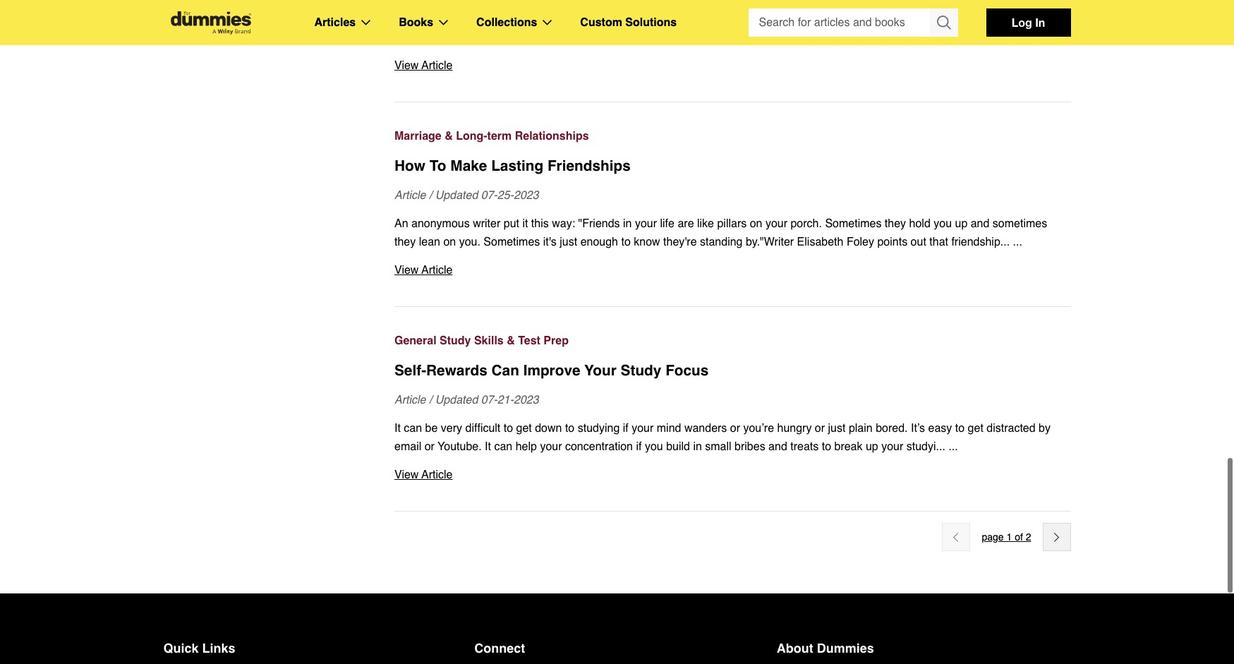 Task type: describe. For each thing, give the bounding box(es) containing it.
1 horizontal spatial &
[[507, 335, 515, 347]]

know
[[634, 236, 660, 248]]

an
[[395, 217, 408, 230]]

view article for how
[[395, 264, 453, 277]]

0 horizontal spatial are
[[519, 31, 536, 44]]

0 horizontal spatial sometimes
[[484, 236, 540, 248]]

very
[[441, 422, 462, 435]]

cookie consent banner dialog
[[0, 613, 1234, 664]]

comes
[[696, 31, 730, 44]]

marriage & long-term relationships link
[[395, 127, 1071, 145]]

urge
[[901, 31, 924, 44]]

down
[[535, 422, 562, 435]]

1 view from the top
[[395, 59, 419, 72]]

articles
[[314, 16, 356, 29]]

in inside it can be very difficult to get down to studying if your mind wanders or you're hungry or just plain bored. it's easy to get distracted by email or youtube. it can help your concentration if you build in small bribes and treats to break up your studyi...
[[693, 440, 702, 453]]

books
[[399, 16, 433, 29]]

your up the know at the right top of page
[[635, 217, 657, 230]]

how to make lasting friendships link
[[395, 155, 1071, 176]]

0 vertical spatial they
[[885, 217, 906, 230]]

self-rewards can improve your study focus link
[[395, 360, 1071, 381]]

students
[[869, 13, 912, 25]]

lasting
[[491, 157, 544, 174]]

friendship...
[[952, 236, 1010, 248]]

these
[[1035, 13, 1066, 25]]

up inside it can be very difficult to get down to studying if your mind wanders or you're hungry or just plain bored. it's easy to get distracted by email or youtube. it can help your concentration if you build in small bribes and treats to break up your studyi...
[[866, 440, 879, 453]]

studying
[[578, 422, 620, 435]]

1 get from the left
[[516, 422, 532, 435]]

2
[[1026, 531, 1032, 543]]

hungry
[[777, 422, 812, 435]]

make
[[451, 157, 487, 174]]

1 horizontal spatial on
[[750, 217, 763, 230]]

delicious
[[648, 13, 692, 25]]

sandwiches,
[[395, 13, 459, 25]]

when
[[658, 31, 685, 44]]

about
[[777, 641, 814, 656]]

and up comes
[[695, 13, 713, 25]]

skills
[[474, 335, 504, 347]]

and up tried-
[[546, 13, 565, 25]]

1 vertical spatial if
[[636, 440, 642, 453]]

of
[[1015, 531, 1023, 543]]

07- for can
[[481, 394, 498, 407]]

single
[[966, 13, 995, 25]]

be
[[425, 422, 438, 435]]

self-rewards can improve your study focus
[[395, 362, 709, 379]]

it can be very difficult to get down to studying if your mind wanders or you're hungry or just plain bored. it's easy to get distracted by email or youtube. it can help your concentration if you build in small bribes and treats to break up your studyi...
[[395, 422, 1051, 453]]

how
[[395, 157, 426, 174]]

put
[[504, 217, 519, 230]]

21-
[[497, 394, 514, 407]]

way:
[[552, 217, 575, 230]]

view for self-rewards can improve your study focus
[[395, 469, 419, 481]]

how to make lasting friendships
[[395, 157, 631, 174]]

personal
[[462, 13, 505, 25]]

0 horizontal spatial on
[[444, 236, 456, 248]]

general study skills & test prep
[[395, 335, 569, 347]]

mind
[[657, 422, 681, 435]]

your up by."writer
[[766, 217, 788, 230]]

other
[[937, 13, 963, 25]]

view article link for self-rewards can improve your study focus
[[395, 466, 1071, 484]]

page
[[982, 531, 1004, 543]]

it inside sandwiches, personal pizzas, and quesadillas are delicious and convenient options for college students and other single adults. these versatile, popular dishes are tried-and-true satisfiers when it comes to lunch-hour dining. squelch the urge to order tak...
[[688, 31, 693, 44]]

by
[[1039, 422, 1051, 435]]

to down convenient
[[733, 31, 742, 44]]

this
[[531, 217, 549, 230]]

it's
[[911, 422, 925, 435]]

view article link for how to make lasting friendships
[[395, 261, 1071, 280]]

25-
[[497, 189, 514, 202]]

youtube.
[[438, 440, 482, 453]]

quick
[[163, 641, 199, 656]]

marriage
[[395, 130, 442, 143]]

life
[[660, 217, 675, 230]]

points
[[878, 236, 908, 248]]

out
[[911, 236, 927, 248]]

just inside an anonymous writer put it this way: "friends in your life are like pillars on your porch. sometimes they hold you up and sometimes they lean on you. sometimes it's just enough to know they're standing by."writer elisabeth foley points out that friendship...
[[560, 236, 578, 248]]

hold
[[909, 217, 931, 230]]

1
[[1007, 531, 1012, 543]]

up inside an anonymous writer put it this way: "friends in your life are like pillars on your porch. sometimes they hold you up and sometimes they lean on you. sometimes it's just enough to know they're standing by."writer elisabeth foley points out that friendship...
[[955, 217, 968, 230]]

it's
[[543, 236, 557, 248]]

in
[[1036, 16, 1046, 29]]

dummies
[[817, 641, 874, 656]]

college
[[830, 13, 866, 25]]

article / updated 07-25-2023
[[395, 189, 539, 202]]

wanders
[[685, 422, 727, 435]]

your
[[585, 362, 617, 379]]

your down down
[[540, 440, 562, 453]]

updated for to
[[435, 189, 478, 202]]

your down bored.
[[882, 440, 904, 453]]

rewards
[[426, 362, 488, 379]]

page 1 of 2 button
[[982, 529, 1032, 546]]

prep
[[544, 335, 569, 347]]

lunch-
[[745, 31, 776, 44]]

marriage & long-term relationships
[[395, 130, 589, 143]]

article down "self-"
[[395, 394, 426, 407]]

for
[[814, 13, 827, 25]]

an anonymous writer put it this way: "friends in your life are like pillars on your porch. sometimes they hold you up and sometimes they lean on you. sometimes it's just enough to know they're standing by."writer elisabeth foley points out that friendship...
[[395, 217, 1048, 248]]

focus
[[666, 362, 709, 379]]

it inside an anonymous writer put it this way: "friends in your life are like pillars on your porch. sometimes they hold you up and sometimes they lean on you. sometimes it's just enough to know they're standing by."writer elisabeth foley points out that friendship...
[[523, 217, 528, 230]]

0 horizontal spatial can
[[404, 422, 422, 435]]

you inside an anonymous writer put it this way: "friends in your life are like pillars on your porch. sometimes they hold you up and sometimes they lean on you. sometimes it's just enough to know they're standing by."writer elisabeth foley points out that friendship...
[[934, 217, 952, 230]]

general study skills & test prep link
[[395, 332, 1071, 350]]

enough
[[581, 236, 618, 248]]

can
[[492, 362, 519, 379]]

popular
[[443, 31, 481, 44]]

self-
[[395, 362, 426, 379]]

hour
[[776, 31, 799, 44]]

squelch
[[838, 31, 879, 44]]

custom
[[580, 16, 622, 29]]



Task type: locate. For each thing, give the bounding box(es) containing it.
article down versatile,
[[422, 59, 453, 72]]

1 horizontal spatial study
[[621, 362, 662, 379]]

about dummies
[[777, 641, 874, 656]]

are down pizzas, in the top left of the page
[[519, 31, 536, 44]]

to
[[430, 157, 446, 174]]

your left mind
[[632, 422, 654, 435]]

updated for rewards
[[435, 394, 478, 407]]

1 vertical spatial just
[[828, 422, 846, 435]]

2 vertical spatial view article
[[395, 469, 453, 481]]

anonymous
[[412, 217, 470, 230]]

order
[[939, 31, 966, 44]]

0 vertical spatial can
[[404, 422, 422, 435]]

group
[[749, 8, 958, 37]]

logo image
[[163, 11, 258, 34]]

view article down lean
[[395, 264, 453, 277]]

custom solutions link
[[580, 13, 677, 32]]

view
[[395, 59, 419, 72], [395, 264, 419, 277], [395, 469, 419, 481]]

0 vertical spatial if
[[623, 422, 629, 435]]

& inside "link"
[[445, 130, 453, 143]]

3 view article from the top
[[395, 469, 453, 481]]

1 vertical spatial updated
[[435, 394, 478, 407]]

test
[[518, 335, 541, 347]]

view down email
[[395, 469, 419, 481]]

collections
[[477, 16, 537, 29]]

get
[[516, 422, 532, 435], [968, 422, 984, 435]]

1 07- from the top
[[481, 189, 498, 202]]

sometimes up foley
[[825, 217, 882, 230]]

sometimes down put
[[484, 236, 540, 248]]

1 vertical spatial /
[[429, 394, 432, 407]]

1 2023 from the top
[[514, 189, 539, 202]]

to left the know at the right top of page
[[621, 236, 631, 248]]

writer
[[473, 217, 501, 230]]

1 vertical spatial it
[[523, 217, 528, 230]]

or down be at the bottom left of page
[[425, 440, 435, 453]]

article / updated 07-21-2023
[[395, 394, 539, 407]]

1 vertical spatial can
[[494, 440, 513, 453]]

1 vertical spatial you
[[645, 440, 663, 453]]

on right lean
[[444, 236, 456, 248]]

in right "friends
[[623, 217, 632, 230]]

it
[[395, 422, 401, 435], [485, 440, 491, 453]]

it right when
[[688, 31, 693, 44]]

2 updated from the top
[[435, 394, 478, 407]]

custom solutions
[[580, 16, 677, 29]]

and inside it can be very difficult to get down to studying if your mind wanders or you're hungry or just plain bored. it's easy to get distracted by email or youtube. it can help your concentration if you build in small bribes and treats to break up your studyi...
[[769, 440, 788, 453]]

view article down email
[[395, 469, 453, 481]]

just up break
[[828, 422, 846, 435]]

sometimes
[[825, 217, 882, 230], [484, 236, 540, 248]]

pillars
[[717, 217, 747, 230]]

the
[[882, 31, 898, 44]]

1 vertical spatial study
[[621, 362, 662, 379]]

view for how to make lasting friendships
[[395, 264, 419, 277]]

general
[[395, 335, 437, 347]]

break
[[835, 440, 863, 453]]

2 view article from the top
[[395, 264, 453, 277]]

can left be at the bottom left of page
[[404, 422, 422, 435]]

2023 down lasting at top left
[[514, 189, 539, 202]]

0 horizontal spatial just
[[560, 236, 578, 248]]

1 view article link from the top
[[395, 56, 1071, 75]]

& left long-
[[445, 130, 453, 143]]

2 / from the top
[[429, 394, 432, 407]]

0 horizontal spatial if
[[623, 422, 629, 435]]

1 horizontal spatial up
[[955, 217, 968, 230]]

0 vertical spatial sometimes
[[825, 217, 882, 230]]

view down versatile,
[[395, 59, 419, 72]]

2 horizontal spatial are
[[678, 217, 694, 230]]

0 vertical spatial view article link
[[395, 56, 1071, 75]]

quesadillas
[[568, 13, 625, 25]]

3 view from the top
[[395, 469, 419, 481]]

view down an
[[395, 264, 419, 277]]

tried-
[[539, 31, 565, 44]]

1 horizontal spatial sometimes
[[825, 217, 882, 230]]

0 vertical spatial in
[[623, 217, 632, 230]]

true
[[587, 31, 607, 44]]

1 vertical spatial in
[[693, 440, 702, 453]]

1 vertical spatial on
[[444, 236, 456, 248]]

sometimes
[[993, 217, 1048, 230]]

you up the that
[[934, 217, 952, 230]]

view article for self-
[[395, 469, 453, 481]]

get up help
[[516, 422, 532, 435]]

connect
[[474, 641, 525, 656]]

Search for articles and books text field
[[749, 8, 931, 37]]

0 vertical spatial study
[[440, 335, 471, 347]]

1 horizontal spatial get
[[968, 422, 984, 435]]

2023
[[514, 189, 539, 202], [514, 394, 539, 407]]

and up urge
[[915, 13, 934, 25]]

if right studying
[[623, 422, 629, 435]]

and up friendship...
[[971, 217, 990, 230]]

porch.
[[791, 217, 822, 230]]

are right life
[[678, 217, 694, 230]]

study right your
[[621, 362, 662, 379]]

bored.
[[876, 422, 908, 435]]

treats
[[791, 440, 819, 453]]

view article link
[[395, 56, 1071, 75], [395, 261, 1071, 280], [395, 466, 1071, 484]]

to inside an anonymous writer put it this way: "friends in your life are like pillars on your porch. sometimes they hold you up and sometimes they lean on you. sometimes it's just enough to know they're standing by."writer elisabeth foley points out that friendship...
[[621, 236, 631, 248]]

1 horizontal spatial it
[[485, 440, 491, 453]]

/ up anonymous
[[429, 189, 432, 202]]

it down difficult
[[485, 440, 491, 453]]

in right build
[[693, 440, 702, 453]]

to right treats
[[822, 440, 832, 453]]

can
[[404, 422, 422, 435], [494, 440, 513, 453]]

in inside an anonymous writer put it this way: "friends in your life are like pillars on your porch. sometimes they hold you up and sometimes they lean on you. sometimes it's just enough to know they're standing by."writer elisabeth foley points out that friendship...
[[623, 217, 632, 230]]

or up treats
[[815, 422, 825, 435]]

it right put
[[523, 217, 528, 230]]

2 vertical spatial view article link
[[395, 466, 1071, 484]]

0 horizontal spatial get
[[516, 422, 532, 435]]

0 horizontal spatial or
[[425, 440, 435, 453]]

"friends
[[578, 217, 620, 230]]

or left you're
[[730, 422, 740, 435]]

study up rewards
[[440, 335, 471, 347]]

1 vertical spatial they
[[395, 236, 416, 248]]

2 view from the top
[[395, 264, 419, 277]]

you.
[[459, 236, 481, 248]]

0 vertical spatial updated
[[435, 189, 478, 202]]

view article down versatile,
[[395, 59, 453, 72]]

1 horizontal spatial they
[[885, 217, 906, 230]]

and-
[[565, 31, 587, 44]]

article down lean
[[422, 264, 453, 277]]

0 vertical spatial you
[[934, 217, 952, 230]]

to right down
[[565, 422, 575, 435]]

0 vertical spatial are
[[628, 13, 644, 25]]

0 vertical spatial view article
[[395, 59, 453, 72]]

0 vertical spatial /
[[429, 189, 432, 202]]

0 vertical spatial it
[[395, 422, 401, 435]]

view article link down small
[[395, 466, 1071, 484]]

07- for make
[[481, 189, 498, 202]]

/ up be at the bottom left of page
[[429, 394, 432, 407]]

1 vertical spatial up
[[866, 440, 879, 453]]

2023 up down
[[514, 394, 539, 407]]

2 vertical spatial view
[[395, 469, 419, 481]]

standing
[[700, 236, 743, 248]]

article
[[422, 59, 453, 72], [395, 189, 426, 202], [422, 264, 453, 277], [395, 394, 426, 407], [422, 469, 453, 481]]

0 horizontal spatial you
[[645, 440, 663, 453]]

2023 for improve
[[514, 394, 539, 407]]

1 vertical spatial &
[[507, 335, 515, 347]]

links
[[202, 641, 235, 656]]

article down the youtube.
[[422, 469, 453, 481]]

bribes
[[735, 440, 766, 453]]

and down hungry
[[769, 440, 788, 453]]

0 horizontal spatial they
[[395, 236, 416, 248]]

it up email
[[395, 422, 401, 435]]

0 vertical spatial 2023
[[514, 189, 539, 202]]

view article link down comes
[[395, 56, 1071, 75]]

1 horizontal spatial it
[[688, 31, 693, 44]]

0 vertical spatial up
[[955, 217, 968, 230]]

easy
[[929, 422, 952, 435]]

0 vertical spatial 07-
[[481, 189, 498, 202]]

& left 'test'
[[507, 335, 515, 347]]

open collections list image
[[543, 20, 552, 25]]

convenient
[[717, 13, 771, 25]]

small
[[705, 440, 732, 453]]

view article link down the standing
[[395, 261, 1071, 280]]

on
[[750, 217, 763, 230], [444, 236, 456, 248]]

satisfiers
[[610, 31, 654, 44]]

you down mind
[[645, 440, 663, 453]]

quick links
[[163, 641, 235, 656]]

to right easy
[[956, 422, 965, 435]]

help
[[516, 440, 537, 453]]

article up an
[[395, 189, 426, 202]]

up down plain on the right
[[866, 440, 879, 453]]

1 view article from the top
[[395, 59, 453, 72]]

3 view article link from the top
[[395, 466, 1071, 484]]

they up 'points'
[[885, 217, 906, 230]]

build
[[666, 440, 690, 453]]

1 horizontal spatial are
[[628, 13, 644, 25]]

2023 for lasting
[[514, 189, 539, 202]]

to right urge
[[927, 31, 936, 44]]

1 horizontal spatial or
[[730, 422, 740, 435]]

plain
[[849, 422, 873, 435]]

2 get from the left
[[968, 422, 984, 435]]

on up by."writer
[[750, 217, 763, 230]]

2 view article link from the top
[[395, 261, 1071, 280]]

/ for to
[[429, 189, 432, 202]]

1 horizontal spatial you
[[934, 217, 952, 230]]

log in
[[1012, 16, 1046, 29]]

it
[[688, 31, 693, 44], [523, 217, 528, 230]]

friendships
[[548, 157, 631, 174]]

1 vertical spatial view article link
[[395, 261, 1071, 280]]

1 vertical spatial sometimes
[[484, 236, 540, 248]]

study
[[440, 335, 471, 347], [621, 362, 662, 379]]

term
[[487, 130, 512, 143]]

0 vertical spatial on
[[750, 217, 763, 230]]

0 vertical spatial view
[[395, 59, 419, 72]]

1 / from the top
[[429, 189, 432, 202]]

if
[[623, 422, 629, 435], [636, 440, 642, 453]]

1 updated from the top
[[435, 189, 478, 202]]

improve
[[523, 362, 581, 379]]

you inside it can be very difficult to get down to studying if your mind wanders or you're hungry or just plain bored. it's easy to get distracted by email or youtube. it can help your concentration if you build in small bribes and treats to break up your studyi...
[[645, 440, 663, 453]]

1 horizontal spatial just
[[828, 422, 846, 435]]

adults.
[[999, 13, 1032, 25]]

open article categories image
[[362, 20, 371, 25]]

1 vertical spatial it
[[485, 440, 491, 453]]

0 vertical spatial just
[[560, 236, 578, 248]]

they're
[[664, 236, 697, 248]]

2 07- from the top
[[481, 394, 498, 407]]

just inside it can be very difficult to get down to studying if your mind wanders or you're hungry or just plain bored. it's easy to get distracted by email or youtube. it can help your concentration if you build in small bribes and treats to break up your studyi...
[[828, 422, 846, 435]]

open book categories image
[[439, 20, 448, 25]]

1 horizontal spatial in
[[693, 440, 702, 453]]

studyi...
[[907, 440, 946, 453]]

they down an
[[395, 236, 416, 248]]

email
[[395, 440, 422, 453]]

just right it's
[[560, 236, 578, 248]]

1 horizontal spatial can
[[494, 440, 513, 453]]

0 vertical spatial &
[[445, 130, 453, 143]]

tak...
[[969, 31, 993, 44]]

2 vertical spatial are
[[678, 217, 694, 230]]

are
[[628, 13, 644, 25], [519, 31, 536, 44], [678, 217, 694, 230]]

concentration
[[565, 440, 633, 453]]

by."writer
[[746, 236, 794, 248]]

0 horizontal spatial study
[[440, 335, 471, 347]]

0 vertical spatial it
[[688, 31, 693, 44]]

updated
[[435, 189, 478, 202], [435, 394, 478, 407]]

1 vertical spatial view article
[[395, 264, 453, 277]]

2 2023 from the top
[[514, 394, 539, 407]]

are up satisfiers in the top of the page
[[628, 13, 644, 25]]

to right difficult
[[504, 422, 513, 435]]

0 horizontal spatial in
[[623, 217, 632, 230]]

versatile,
[[395, 31, 440, 44]]

distracted
[[987, 422, 1036, 435]]

if left build
[[636, 440, 642, 453]]

can left help
[[494, 440, 513, 453]]

07- up writer at the left
[[481, 189, 498, 202]]

0 horizontal spatial up
[[866, 440, 879, 453]]

that
[[930, 236, 949, 248]]

1 horizontal spatial if
[[636, 440, 642, 453]]

0 horizontal spatial it
[[523, 217, 528, 230]]

1 vertical spatial view
[[395, 264, 419, 277]]

dining.
[[802, 31, 835, 44]]

1 vertical spatial are
[[519, 31, 536, 44]]

difficult
[[465, 422, 501, 435]]

are inside an anonymous writer put it this way: "friends in your life are like pillars on your porch. sometimes they hold you up and sometimes they lean on you. sometimes it's just enough to know they're standing by."writer elisabeth foley points out that friendship...
[[678, 217, 694, 230]]

and inside an anonymous writer put it this way: "friends in your life are like pillars on your porch. sometimes they hold you up and sometimes they lean on you. sometimes it's just enough to know they're standing by."writer elisabeth foley points out that friendship...
[[971, 217, 990, 230]]

get left distracted
[[968, 422, 984, 435]]

1 vertical spatial 07-
[[481, 394, 498, 407]]

2 horizontal spatial or
[[815, 422, 825, 435]]

0 horizontal spatial it
[[395, 422, 401, 435]]

like
[[697, 217, 714, 230]]

foley
[[847, 236, 875, 248]]

/ for rewards
[[429, 394, 432, 407]]

1 vertical spatial 2023
[[514, 394, 539, 407]]

up up friendship...
[[955, 217, 968, 230]]

0 horizontal spatial &
[[445, 130, 453, 143]]

updated up very
[[435, 394, 478, 407]]

elisabeth
[[797, 236, 844, 248]]

07- up difficult
[[481, 394, 498, 407]]

updated down make
[[435, 189, 478, 202]]



Task type: vqa. For each thing, say whether or not it's contained in the screenshot.
Cheat Sheet / Updated 03-19-2021 at left
no



